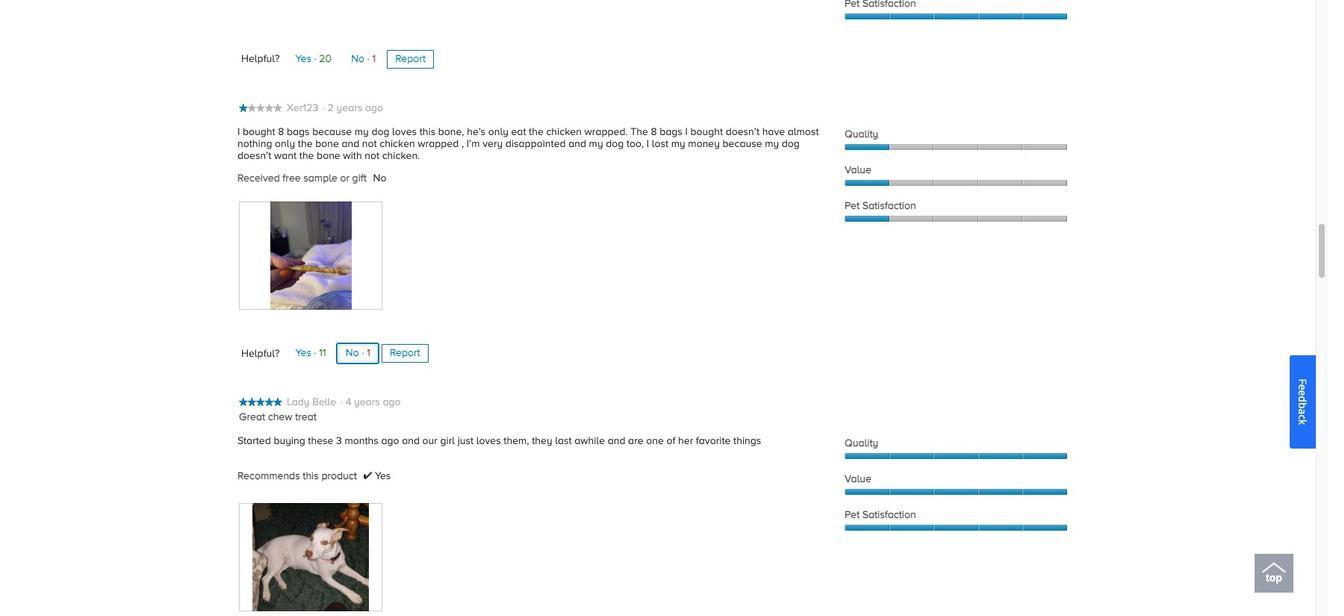 Task type: vqa. For each thing, say whether or not it's contained in the screenshot.
4
yes



Task type: describe. For each thing, give the bounding box(es) containing it.
1 8 from the left
[[278, 126, 284, 139]]

product
[[322, 470, 357, 483]]

0 horizontal spatial chicken
[[380, 138, 415, 151]]

top
[[1266, 572, 1283, 584]]

0 horizontal spatial because
[[312, 126, 352, 139]]

and up or
[[342, 138, 360, 151]]

lady
[[287, 396, 310, 410]]

sample
[[304, 172, 338, 185]]

2 bought from the left
[[691, 126, 723, 139]]

or
[[340, 172, 350, 185]]

★★★★★ for xer123 · 2 years ago
[[239, 103, 282, 112]]

c
[[1296, 415, 1310, 420]]

free
[[283, 172, 301, 185]]

helpful? for yes · 20
[[241, 53, 280, 66]]

nothing
[[238, 138, 272, 151]]

report button for yes · 11
[[382, 344, 429, 363]]

them,
[[504, 435, 529, 448]]

2 e from the top
[[1296, 390, 1310, 396]]

f e e d b a c k
[[1296, 379, 1310, 425]]

lost
[[652, 138, 669, 151]]

these
[[308, 435, 334, 448]]

1 horizontal spatial chicken
[[546, 126, 582, 139]]

· left 20
[[314, 52, 317, 65]]

2 8 from the left
[[651, 126, 657, 139]]

girl
[[440, 435, 455, 448]]

report for 20
[[395, 52, 426, 65]]

want
[[274, 149, 297, 163]]

eat
[[511, 126, 526, 139]]

great chew treat
[[239, 411, 317, 425]]

received free sample or gift no
[[238, 172, 387, 185]]

helpful? for yes · 11
[[241, 347, 280, 361]]

i bought 8 bags because my dog loves this bone, he's only eat the chicken wrapped. the 8 bags i bought doesn't have almost nothing only the bone and not chicken wrapped , i'm very disappointed and my dog too, i lost my money because my dog doesn't want the bone with not chicken.
[[238, 126, 819, 163]]

favorite
[[696, 435, 731, 448]]

great
[[239, 411, 265, 425]]

1 vertical spatial doesn't
[[238, 149, 271, 163]]

buying
[[274, 435, 305, 448]]

1 horizontal spatial i
[[647, 138, 649, 151]]

0 vertical spatial years
[[337, 102, 363, 115]]

1 for 20
[[372, 52, 376, 65]]

2 horizontal spatial i
[[685, 126, 688, 139]]

· left 11
[[314, 347, 317, 360]]

wrapped
[[418, 138, 459, 151]]

and left our on the left bottom of the page
[[402, 435, 420, 448]]

quality for started buying these 3 months ago and our girl just loves them, they last awhile and are one of her favorite things
[[845, 437, 879, 450]]

my left too, on the top left of page
[[589, 138, 603, 151]]

no · 1 for 11
[[346, 347, 371, 360]]

chicken.
[[382, 149, 420, 163]]

satisfaction for i bought 8 bags because my dog loves this bone, he's only eat the chicken wrapped. the 8 bags i bought doesn't have almost nothing only the bone and not chicken wrapped , i'm very disappointed and my dog too, i lost my money because my dog doesn't want the bone with not chicken.
[[863, 200, 916, 213]]

2 vertical spatial yes
[[375, 470, 391, 483]]

xer123
[[287, 102, 318, 115]]

0 horizontal spatial dog
[[372, 126, 390, 139]]

0 horizontal spatial only
[[275, 138, 295, 151]]

satisfaction for started buying these 3 months ago and our girl just loves them, they last awhile and are one of her favorite things
[[863, 509, 916, 522]]

received
[[238, 172, 280, 185]]

bone,
[[438, 126, 464, 139]]

and right disappointed at the left top of the page
[[569, 138, 586, 151]]

no · 1 for 20
[[351, 52, 376, 65]]

this inside i bought 8 bags because my dog loves this bone, he's only eat the chicken wrapped. the 8 bags i bought doesn't have almost nothing only the bone and not chicken wrapped , i'm very disappointed and my dog too, i lost my money because my dog doesn't want the bone with not chicken.
[[420, 126, 436, 139]]

20
[[319, 52, 332, 65]]

f
[[1296, 379, 1310, 384]]

recommends
[[238, 470, 300, 483]]

almost
[[788, 126, 819, 139]]

are
[[628, 435, 644, 448]]

have
[[762, 126, 785, 139]]

pet satisfaction for started buying these 3 months ago and our girl just loves them, they last awhile and are one of her favorite things
[[845, 509, 916, 522]]

a
[[1296, 409, 1310, 415]]

,
[[462, 138, 464, 151]]

1 vertical spatial this
[[303, 470, 319, 483]]

pet for i bought 8 bags because my dog loves this bone, he's only eat the chicken wrapped. the 8 bags i bought doesn't have almost nothing only the bone and not chicken wrapped , i'm very disappointed and my dog too, i lost my money because my dog doesn't want the bone with not chicken.
[[845, 200, 860, 213]]

loves inside i bought 8 bags because my dog loves this bone, he's only eat the chicken wrapped. the 8 bags i bought doesn't have almost nothing only the bone and not chicken wrapped , i'm very disappointed and my dog too, i lost my money because my dog doesn't want the bone with not chicken.
[[392, 126, 417, 139]]

my left almost
[[765, 138, 779, 151]]

0 vertical spatial ago
[[365, 102, 383, 115]]

1 horizontal spatial dog
[[606, 138, 624, 151]]

i'm
[[467, 138, 480, 151]]

11
[[319, 347, 326, 360]]

very
[[483, 138, 503, 151]]

recommends this product ✔ yes
[[238, 470, 391, 483]]

· right 11
[[362, 347, 364, 360]]

★★★★★ for lady belle · 4 years ago
[[239, 398, 282, 407]]

he's
[[467, 126, 486, 139]]

1 for 11
[[367, 347, 371, 360]]

xer123 button
[[287, 102, 318, 115]]

2 content helpfulness group from the top
[[241, 344, 429, 363]]



Task type: locate. For each thing, give the bounding box(es) containing it.
review photo 1 image
[[240, 202, 382, 310]]

disappointed
[[506, 138, 566, 151]]

value for started buying these 3 months ago and our girl just loves them, they last awhile and are one of her favorite things
[[845, 473, 872, 486]]

1 horizontal spatial 1
[[372, 52, 376, 65]]

dog
[[372, 126, 390, 139], [606, 138, 624, 151], [782, 138, 800, 151]]

1 right 20
[[372, 52, 376, 65]]

0 horizontal spatial this
[[303, 470, 319, 483]]

my up "with"
[[355, 126, 369, 139]]

2 satisfaction from the top
[[863, 509, 916, 522]]

because down 2
[[312, 126, 352, 139]]

of
[[667, 435, 676, 448]]

just
[[458, 435, 474, 448]]

1 vertical spatial no · 1
[[346, 347, 371, 360]]

pet satisfaction for i bought 8 bags because my dog loves this bone, he's only eat the chicken wrapped. the 8 bags i bought doesn't have almost nothing only the bone and not chicken wrapped , i'm very disappointed and my dog too, i lost my money because my dog doesn't want the bone with not chicken.
[[845, 200, 916, 213]]

i up the received
[[238, 126, 240, 139]]

1 vertical spatial yes
[[295, 347, 311, 360]]

loves up chicken.
[[392, 126, 417, 139]]

my
[[355, 126, 369, 139], [589, 138, 603, 151], [671, 138, 686, 151], [765, 138, 779, 151]]

1 horizontal spatial doesn't
[[726, 126, 760, 139]]

bought up want
[[243, 126, 275, 139]]

d
[[1296, 396, 1310, 403]]

things
[[734, 435, 762, 448]]

2
[[328, 102, 334, 115]]

yes · 20
[[295, 52, 332, 65]]

no right gift
[[373, 172, 387, 185]]

content helpfulness group up "xer123 · 2 years ago" on the left top
[[241, 50, 434, 69]]

0 horizontal spatial bought
[[243, 126, 275, 139]]

8 right the
[[651, 126, 657, 139]]

1 vertical spatial quality
[[845, 437, 879, 450]]

and left are
[[608, 435, 626, 448]]

1 vertical spatial years
[[354, 396, 380, 410]]

k
[[1296, 420, 1310, 425]]

yes left 20
[[295, 52, 311, 65]]

1 vertical spatial satisfaction
[[863, 509, 916, 522]]

1 horizontal spatial 8
[[651, 126, 657, 139]]

2 vertical spatial no
[[346, 347, 359, 360]]

1 vertical spatial content helpfulness group
[[241, 344, 429, 363]]

1 pet from the top
[[845, 200, 860, 213]]

e up d
[[1296, 384, 1310, 390]]

2 horizontal spatial dog
[[782, 138, 800, 151]]

belle
[[312, 396, 336, 410]]

1 vertical spatial helpful?
[[241, 347, 280, 361]]

0 vertical spatial loves
[[392, 126, 417, 139]]

8 up want
[[278, 126, 284, 139]]

2 bags from the left
[[660, 126, 683, 139]]

helpful? left the yes · 20 at the left of the page
[[241, 53, 280, 66]]

1 vertical spatial no
[[373, 172, 387, 185]]

1 vertical spatial ago
[[383, 396, 401, 410]]

0 vertical spatial doesn't
[[726, 126, 760, 139]]

satisfaction
[[863, 200, 916, 213], [863, 509, 916, 522]]

started
[[238, 435, 271, 448]]

· left '4'
[[341, 396, 343, 410]]

i left money
[[685, 126, 688, 139]]

no
[[351, 52, 365, 65], [373, 172, 387, 185], [346, 347, 359, 360]]

loves
[[392, 126, 417, 139], [476, 435, 501, 448]]

my right lost
[[671, 138, 686, 151]]

helpful? left 'yes · 11' in the left bottom of the page
[[241, 347, 280, 361]]

e down 'f' at the bottom
[[1296, 390, 1310, 396]]

doesn't up the received
[[238, 149, 271, 163]]

no for yes · 20
[[351, 52, 365, 65]]

yes right ✔
[[375, 470, 391, 483]]

the
[[529, 126, 544, 139], [298, 138, 313, 151], [299, 149, 314, 163]]

yes · 11
[[295, 347, 326, 360]]

the
[[631, 126, 648, 139]]

0 vertical spatial this
[[420, 126, 436, 139]]

report button
[[387, 50, 434, 69], [382, 344, 429, 363]]

2 helpful? from the top
[[241, 347, 280, 361]]

i left lost
[[647, 138, 649, 151]]

only
[[488, 126, 509, 139], [275, 138, 295, 151]]

ago right 2
[[365, 102, 383, 115]]

lady belle button
[[287, 396, 336, 410]]

1 vertical spatial report
[[390, 347, 420, 360]]

0 horizontal spatial i
[[238, 126, 240, 139]]

2 vertical spatial ago
[[381, 435, 399, 448]]

ago for months
[[381, 435, 399, 448]]

money
[[688, 138, 720, 151]]

no for yes · 11
[[346, 347, 359, 360]]

pet for started buying these 3 months ago and our girl just loves them, they last awhile and are one of her favorite things
[[845, 509, 860, 522]]

pet satisfaction
[[845, 200, 916, 213], [845, 509, 916, 522]]

1 satisfaction from the top
[[863, 200, 916, 213]]

bags right the
[[660, 126, 683, 139]]

0 vertical spatial no · 1
[[351, 52, 376, 65]]

no · 1 right 20
[[351, 52, 376, 65]]

1 vertical spatial report button
[[382, 344, 429, 363]]

because left have
[[723, 138, 762, 151]]

bags down xer123 button on the left
[[287, 126, 310, 139]]

no right 20
[[351, 52, 365, 65]]

doesn't
[[726, 126, 760, 139], [238, 149, 271, 163]]

loves right just
[[476, 435, 501, 448]]

0 vertical spatial pet satisfaction
[[845, 200, 916, 213]]

helpful?
[[241, 53, 280, 66], [241, 347, 280, 361]]

1 horizontal spatial loves
[[476, 435, 501, 448]]

xer123 · 2 years ago
[[287, 102, 389, 115]]

years right '4'
[[354, 396, 380, 410]]

our
[[423, 435, 438, 448]]

pet
[[845, 200, 860, 213], [845, 509, 860, 522]]

0 horizontal spatial loves
[[392, 126, 417, 139]]

no right 11
[[346, 347, 359, 360]]

gift
[[352, 172, 367, 185]]

chicken left wrapped.
[[546, 126, 582, 139]]

· right 20
[[367, 52, 370, 65]]

0 vertical spatial yes
[[295, 52, 311, 65]]

1 bought from the left
[[243, 126, 275, 139]]

1 value from the top
[[845, 164, 872, 177]]

1 helpful? from the top
[[241, 53, 280, 66]]

value for i bought 8 bags because my dog loves this bone, he's only eat the chicken wrapped. the 8 bags i bought doesn't have almost nothing only the bone and not chicken wrapped , i'm very disappointed and my dog too, i lost my money because my dog doesn't want the bone with not chicken.
[[845, 164, 872, 177]]

chewing on a piece of one image
[[240, 503, 382, 612]]

report for 11
[[390, 347, 420, 360]]

1 right 11
[[367, 347, 371, 360]]

0 vertical spatial report
[[395, 52, 426, 65]]

started buying these 3 months ago and our girl just loves them, they last awhile and are one of her favorite things
[[238, 435, 762, 448]]

yes for yes · 20
[[295, 52, 311, 65]]

bought right lost
[[691, 126, 723, 139]]

her
[[678, 435, 693, 448]]

bone
[[315, 138, 339, 151], [317, 149, 340, 163]]

0 vertical spatial satisfaction
[[863, 200, 916, 213]]

too,
[[627, 138, 644, 151]]

quality
[[845, 128, 879, 141], [845, 437, 879, 450]]

bags
[[287, 126, 310, 139], [660, 126, 683, 139]]

1 vertical spatial 1
[[367, 347, 371, 360]]

no · 1
[[351, 52, 376, 65], [346, 347, 371, 360]]

i
[[238, 126, 240, 139], [685, 126, 688, 139], [647, 138, 649, 151]]

awhile
[[575, 435, 605, 448]]

8
[[278, 126, 284, 139], [651, 126, 657, 139]]

this left bone,
[[420, 126, 436, 139]]

one
[[646, 435, 664, 448]]

0 vertical spatial report button
[[387, 50, 434, 69]]

b
[[1296, 403, 1310, 409]]

0 vertical spatial no
[[351, 52, 365, 65]]

1 vertical spatial pet satisfaction
[[845, 509, 916, 522]]

0 vertical spatial helpful?
[[241, 53, 280, 66]]

months
[[345, 435, 379, 448]]

f e e d b a c k button
[[1290, 355, 1316, 449]]

because
[[312, 126, 352, 139], [723, 138, 762, 151]]

and
[[342, 138, 360, 151], [569, 138, 586, 151], [402, 435, 420, 448], [608, 435, 626, 448]]

bone left "with"
[[315, 138, 339, 151]]

1 horizontal spatial only
[[488, 126, 509, 139]]

yes for yes · 11
[[295, 347, 311, 360]]

2 quality from the top
[[845, 437, 879, 450]]

1 vertical spatial value
[[845, 473, 872, 486]]

1 content helpfulness group from the top
[[241, 50, 434, 69]]

2 pet satisfaction from the top
[[845, 509, 916, 522]]

1 horizontal spatial this
[[420, 126, 436, 139]]

1 horizontal spatial because
[[723, 138, 762, 151]]

chicken
[[546, 126, 582, 139], [380, 138, 415, 151]]

not
[[362, 138, 377, 151], [365, 149, 380, 163]]

0 horizontal spatial 8
[[278, 126, 284, 139]]

chew
[[268, 411, 293, 425]]

with
[[343, 149, 362, 163]]

value
[[845, 164, 872, 177], [845, 473, 872, 486]]

0 vertical spatial content helpfulness group
[[241, 50, 434, 69]]

e
[[1296, 384, 1310, 390], [1296, 390, 1310, 396]]

this
[[420, 126, 436, 139], [303, 470, 319, 483]]

chicken left wrapped at the left top of the page
[[380, 138, 415, 151]]

years right 2
[[337, 102, 363, 115]]

1 pet satisfaction from the top
[[845, 200, 916, 213]]

quality for i bought 8 bags because my dog loves this bone, he's only eat the chicken wrapped. the 8 bags i bought doesn't have almost nothing only the bone and not chicken wrapped , i'm very disappointed and my dog too, i lost my money because my dog doesn't want the bone with not chicken.
[[845, 128, 879, 141]]

1
[[372, 52, 376, 65], [367, 347, 371, 360]]

ago right months
[[381, 435, 399, 448]]

✔
[[363, 470, 372, 483]]

last
[[555, 435, 572, 448]]

★★★★★
[[239, 103, 282, 112], [239, 398, 282, 407], [239, 398, 282, 407]]

ago for years
[[383, 396, 401, 410]]

bone up sample
[[317, 149, 340, 163]]

report button for yes · 20
[[387, 50, 434, 69]]

2 value from the top
[[845, 473, 872, 486]]

content helpfulness group
[[241, 50, 434, 69], [241, 344, 429, 363]]

only left eat
[[488, 126, 509, 139]]

1 bags from the left
[[287, 126, 310, 139]]

0 vertical spatial value
[[845, 164, 872, 177]]

0 horizontal spatial doesn't
[[238, 149, 271, 163]]

1 quality from the top
[[845, 128, 879, 141]]

0 vertical spatial quality
[[845, 128, 879, 141]]

4
[[346, 396, 351, 410]]

ago right '4'
[[383, 396, 401, 410]]

·
[[314, 52, 317, 65], [367, 52, 370, 65], [323, 102, 325, 115], [314, 347, 317, 360], [362, 347, 364, 360], [341, 396, 343, 410]]

1 vertical spatial pet
[[845, 509, 860, 522]]

years
[[337, 102, 363, 115], [354, 396, 380, 410]]

3
[[336, 435, 342, 448]]

1 horizontal spatial bought
[[691, 126, 723, 139]]

· left 2
[[323, 102, 325, 115]]

no · 1 right 11
[[346, 347, 371, 360]]

1 vertical spatial loves
[[476, 435, 501, 448]]

wrapped.
[[585, 126, 628, 139]]

report
[[395, 52, 426, 65], [390, 347, 420, 360]]

1 horizontal spatial bags
[[660, 126, 683, 139]]

only right the nothing
[[275, 138, 295, 151]]

0 horizontal spatial 1
[[367, 347, 371, 360]]

treat
[[295, 411, 317, 425]]

0 vertical spatial 1
[[372, 52, 376, 65]]

lady belle · 4 years ago
[[287, 396, 406, 410]]

2 pet from the top
[[845, 509, 860, 522]]

0 horizontal spatial bags
[[287, 126, 310, 139]]

1 e from the top
[[1296, 384, 1310, 390]]

content helpfulness group up belle
[[241, 344, 429, 363]]

this left "product"
[[303, 470, 319, 483]]

yes
[[295, 52, 311, 65], [295, 347, 311, 360], [375, 470, 391, 483]]

ago
[[365, 102, 383, 115], [383, 396, 401, 410], [381, 435, 399, 448]]

bought
[[243, 126, 275, 139], [691, 126, 723, 139]]

0 vertical spatial pet
[[845, 200, 860, 213]]

they
[[532, 435, 553, 448]]

yes left 11
[[295, 347, 311, 360]]

back to top image
[[1263, 557, 1286, 580]]

doesn't left have
[[726, 126, 760, 139]]



